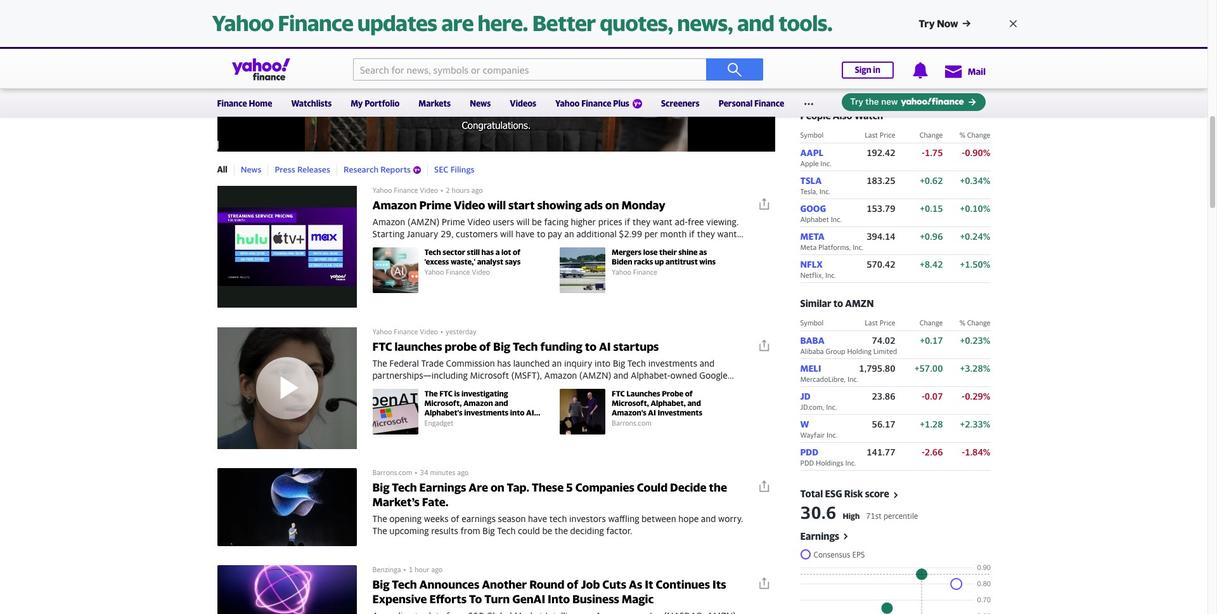 Task type: describe. For each thing, give the bounding box(es) containing it.
- for 0.90%
[[963, 147, 966, 158]]

570.42
[[867, 259, 896, 270]]

1 horizontal spatial to
[[834, 298, 844, 309]]

23.86
[[873, 391, 896, 402]]

into
[[510, 408, 525, 417]]

inc. for goog
[[831, 215, 843, 223]]

hour
[[415, 565, 430, 574]]

0 vertical spatial on
[[606, 199, 619, 212]]

filings
[[451, 165, 475, 175]]

probe
[[445, 340, 477, 353]]

home inside finance home link
[[249, 98, 272, 108]]

benzinga
[[373, 565, 401, 574]]

0 vertical spatial startups
[[614, 340, 659, 353]]

all
[[217, 165, 228, 175]]

subscribe for fair value
[[874, 85, 905, 93]]

w link
[[801, 419, 842, 429]]

personal finance
[[719, 98, 785, 108]]

1 pdd from the top
[[801, 447, 819, 457]]

ftc launches probe of big tech funding to ai startups
[[373, 340, 659, 353]]

ai inside the ftc is investigating microsoft, amazon and alphabet's investments into ai startups
[[527, 408, 534, 417]]

subscribe for rating
[[810, 85, 841, 93]]

subscribe for economic moat
[[937, 85, 968, 93]]

• left 34
[[415, 468, 418, 476]]

inc. for aapl
[[821, 159, 832, 167]]

investors
[[570, 513, 606, 524]]

change up +0.17 in the bottom right of the page
[[920, 318, 944, 327]]

as
[[700, 248, 707, 257]]

from
[[461, 525, 481, 536]]

results
[[431, 525, 459, 536]]

similar
[[801, 298, 832, 309]]

last price for amzn
[[865, 318, 896, 327]]

% for amzn
[[960, 318, 966, 327]]

• left yesterday
[[441, 327, 443, 335]]

• left 1
[[404, 565, 406, 574]]

ftc for ftc launches probe of big tech funding to ai startups
[[373, 340, 392, 353]]

141.77
[[867, 447, 896, 457]]

factor.
[[607, 525, 633, 536]]

1 player iframe element from the top
[[217, 0, 775, 152]]

genai
[[513, 593, 546, 606]]

finance link
[[146, 37, 175, 47]]

+1.28
[[921, 419, 944, 429]]

- for 1.84%
[[962, 447, 966, 457]]

change up the 0.90%
[[968, 131, 991, 139]]

sec filings
[[435, 165, 475, 175]]

+1.50%
[[961, 259, 991, 270]]

be
[[543, 525, 553, 536]]

symbol for people also watch
[[801, 131, 824, 139]]

another
[[482, 578, 527, 591]]

- for 0.29%
[[962, 391, 966, 402]]

search image
[[728, 62, 743, 77]]

amazon prime video will start showing ads on monday
[[373, 199, 666, 212]]

+0.34%
[[961, 175, 991, 186]]

press releases
[[275, 165, 331, 175]]

+0.23%
[[961, 335, 991, 346]]

my portfolio link
[[351, 90, 400, 114]]

1 horizontal spatial mail link
[[944, 60, 986, 82]]

baba link
[[801, 335, 842, 346]]

earnings inside "link"
[[801, 530, 840, 542]]

1 horizontal spatial rating
[[859, 51, 889, 63]]

symbol for similar to amzn
[[801, 318, 824, 327]]

personal finance link
[[719, 90, 785, 114]]

are
[[469, 481, 488, 494]]

yahoo for yahoo finance video • yesterday
[[373, 327, 392, 335]]

research reports
[[344, 165, 411, 175]]

meta link
[[801, 231, 842, 242]]

markets
[[419, 98, 451, 108]]

amazon's
[[612, 408, 647, 417]]

2 horizontal spatial news link
[[470, 90, 491, 114]]

will
[[488, 199, 506, 212]]

ftc inside the ftc is investigating microsoft, amazon and alphabet's investments into ai startups
[[440, 389, 453, 398]]

yahoo inside 'mergers lose their shine as biden racks up antitrust wins yahoo finance'
[[612, 268, 632, 276]]

subscribe button for fair value
[[864, 82, 910, 95]]

jd
[[801, 391, 811, 402]]

news for top "news" link
[[105, 37, 126, 47]]

yahoo for yahoo finance plus
[[556, 98, 580, 108]]

price for watch
[[880, 131, 896, 139]]

esg
[[826, 488, 843, 499]]

here.
[[478, 10, 528, 36]]

yahoo inside tech sector still has a lot of 'excess waste,' analyst says yahoo finance video
[[425, 268, 444, 276]]

last for similar to amzn
[[865, 318, 879, 327]]

total esg risk score link
[[801, 488, 903, 501]]

social media share article menu image for amazon prime video will start showing ads on monday
[[758, 198, 770, 210]]

morningstar rating
[[801, 51, 889, 63]]

tech left funding
[[513, 340, 538, 353]]

microsoft, for launches
[[612, 398, 650, 408]]

the for the ftc is investigating microsoft, amazon and alphabet's investments into ai startups
[[425, 389, 438, 398]]

tap.
[[507, 481, 530, 494]]

total esg risk score
[[801, 488, 890, 499]]

inc. for w
[[827, 431, 838, 439]]

finance inside 'mergers lose their shine as biden racks up antitrust wins yahoo finance'
[[634, 268, 658, 276]]

waste,'
[[451, 257, 476, 267]]

investments
[[658, 408, 703, 417]]

tech inside "the opening weeks of earnings season have tech investors waffling between hope and worry. the upcoming results from big tech could be the deciding factor."
[[497, 525, 516, 536]]

last for people also watch
[[865, 131, 879, 139]]

change up "+0.23%"
[[968, 318, 991, 327]]

yahoo finance updates are here. better quotes, news, and tools.
[[212, 10, 833, 36]]

w
[[801, 419, 810, 429]]

of inside tech sector still has a lot of 'excess waste,' analyst says yahoo finance video
[[513, 248, 521, 257]]

news for the rightmost "news" link
[[470, 98, 491, 108]]

the inside big tech earnings are on tap. these 5 companies could decide the market's fate.
[[709, 481, 728, 494]]

amazon inside the ftc is investigating microsoft, amazon and alphabet's investments into ai startups
[[464, 398, 493, 408]]

of inside big tech announces another round of job cuts as it continues its expensive efforts to turn genai into business magic
[[567, 578, 579, 591]]

sign in link
[[842, 62, 894, 79]]

2 vertical spatial the
[[373, 525, 387, 536]]

is
[[455, 389, 460, 398]]

press releases link
[[275, 165, 337, 176]]

price for amzn
[[880, 318, 896, 327]]

% for watch
[[960, 131, 966, 139]]

monday
[[622, 199, 666, 212]]

ago for announces
[[432, 565, 443, 574]]

amazon prime video will start showing ads on monday link
[[357, 185, 775, 293]]

of for to
[[480, 340, 491, 353]]

0 horizontal spatial to
[[585, 340, 597, 353]]

lot
[[502, 248, 512, 257]]

video for 2
[[420, 186, 438, 194]]

the for the opening weeks of earnings season have tech investors waffling between hope and worry. the upcoming results from big tech could be the deciding factor.
[[373, 513, 387, 524]]

better
[[533, 10, 596, 36]]

+0.62
[[921, 175, 944, 186]]

on inside big tech earnings are on tap. these 5 companies could decide the market's fate.
[[491, 481, 505, 494]]

research reports link
[[344, 165, 428, 176]]

2 horizontal spatial ago
[[472, 186, 483, 194]]

meta
[[801, 243, 817, 251]]

-1.84%
[[962, 447, 991, 457]]

home link
[[9, 36, 49, 47]]

+3.28%
[[961, 363, 991, 374]]

social media share article menu image
[[758, 339, 770, 351]]

meta
[[801, 231, 825, 242]]

ago for earnings
[[458, 468, 469, 476]]

total
[[801, 488, 823, 499]]

round
[[530, 578, 565, 591]]

ftc for ftc launches probe of microsoft, alphabet, and amazon's ai investments barrons.com
[[612, 389, 625, 398]]

my portfolio
[[351, 98, 400, 108]]

0 vertical spatial try the new yahoo finance image
[[801, 0, 991, 36]]

news inside "news" link
[[241, 165, 262, 175]]

score
[[866, 488, 890, 499]]

2
[[446, 186, 450, 194]]

tech sector still has a lot of 'excess waste,' analyst says yahoo finance video
[[425, 248, 521, 276]]

big inside big tech announces another round of job cuts as it continues its expensive efforts to turn genai into business magic
[[373, 578, 390, 591]]

-0.07
[[922, 391, 944, 402]]

baba
[[801, 335, 825, 346]]

2 vertical spatial news link
[[241, 165, 269, 176]]

yahoo for yahoo finance video • 2 hours ago
[[373, 186, 392, 194]]

benzinga • 1 hour ago
[[373, 565, 443, 574]]

home inside home link
[[27, 37, 49, 47]]

74.02
[[873, 335, 896, 346]]

sec
[[435, 165, 449, 175]]

ai for amazon's
[[649, 408, 656, 417]]

goog alphabet inc.
[[801, 203, 843, 223]]

screeners
[[662, 98, 700, 108]]

value
[[879, 73, 898, 82]]

investigating
[[462, 389, 509, 398]]

0 vertical spatial amazon
[[373, 199, 417, 212]]

'excess
[[425, 257, 449, 267]]

launches
[[395, 340, 443, 353]]

deciding
[[571, 525, 604, 536]]

big tech announces another round of job cuts as it continues its expensive efforts to turn genai into business magic
[[373, 578, 727, 606]]

- for 2.66
[[922, 447, 925, 457]]

player iframe element for ftc
[[217, 327, 357, 449]]

announces
[[420, 578, 480, 591]]



Task type: locate. For each thing, give the bounding box(es) containing it.
0 horizontal spatial ago
[[432, 565, 443, 574]]

subscribe button down notifications image
[[928, 82, 973, 95]]

group
[[826, 347, 846, 355]]

3 player iframe element from the top
[[217, 327, 357, 449]]

watchlists link
[[291, 90, 332, 114]]

news left videos
[[470, 98, 491, 108]]

mail link right home link on the left top of page
[[69, 37, 85, 47]]

funding
[[541, 340, 583, 353]]

business
[[573, 593, 620, 606]]

tech inside big tech earnings are on tap. these 5 companies could decide the market's fate.
[[392, 481, 417, 494]]

0 horizontal spatial rating
[[801, 73, 823, 82]]

these
[[532, 481, 564, 494]]

1 vertical spatial mail link
[[944, 60, 986, 82]]

goog link
[[801, 203, 842, 214]]

0 horizontal spatial news link
[[105, 37, 126, 47]]

inc. down nflx link
[[826, 271, 837, 279]]

try the new yahoo finance image
[[801, 0, 991, 36], [842, 94, 986, 111]]

0 horizontal spatial startups
[[425, 417, 455, 427]]

the left upcoming
[[373, 525, 387, 536]]

tab list containing all
[[217, 165, 775, 176]]

big up market's
[[373, 481, 390, 494]]

0 vertical spatial barrons.com
[[612, 418, 652, 427]]

1 horizontal spatial subscribe
[[874, 85, 905, 93]]

eps
[[853, 550, 866, 560]]

1 subscribe from the left
[[810, 85, 841, 93]]

of for tech
[[451, 513, 460, 524]]

3 social media share article menu image from the top
[[758, 577, 770, 589]]

symbol
[[801, 131, 824, 139], [801, 318, 824, 327]]

social media share article menu image left total
[[758, 480, 770, 492]]

inc. right platforms,
[[853, 243, 864, 251]]

0 vertical spatial price
[[880, 131, 896, 139]]

ai
[[599, 340, 611, 353], [527, 408, 534, 417], [649, 408, 656, 417]]

inc. down holding
[[848, 375, 859, 383]]

- for 0.07
[[922, 391, 925, 402]]

0 vertical spatial pdd
[[801, 447, 819, 457]]

mail right economic
[[968, 66, 986, 77]]

1 horizontal spatial news link
[[241, 165, 269, 176]]

1 price from the top
[[880, 131, 896, 139]]

0 vertical spatial the
[[425, 389, 438, 398]]

big tech earnings are on tap. these 5 companies could decide the market's fate.
[[373, 481, 728, 509]]

news right all
[[241, 165, 262, 175]]

153.79
[[867, 203, 896, 214]]

1 horizontal spatial ai
[[599, 340, 611, 353]]

video down "analyst"
[[472, 268, 490, 276]]

jd jd.com, inc.
[[801, 391, 838, 411]]

1 last from the top
[[865, 131, 879, 139]]

1 vertical spatial symbol
[[801, 318, 824, 327]]

- for 1.75
[[922, 147, 925, 158]]

ago right hours
[[472, 186, 483, 194]]

inc. inside the meta meta platforms, inc. 394.14
[[853, 243, 864, 251]]

1 subscribe button from the left
[[801, 82, 846, 95]]

baba alibaba group holding limited
[[801, 335, 898, 355]]

1 horizontal spatial on
[[606, 199, 619, 212]]

yahoo finance plus link
[[556, 90, 643, 117]]

video down hours
[[454, 199, 485, 212]]

player iframe element for amazon
[[217, 186, 357, 308]]

inc. inside aapl apple inc.
[[821, 159, 832, 167]]

news link left finance link
[[105, 37, 126, 47]]

2 social media share article menu image from the top
[[758, 480, 770, 492]]

news left finance link
[[105, 37, 126, 47]]

- down +1.28 on the bottom of page
[[922, 447, 925, 457]]

0 horizontal spatial amazon
[[373, 199, 417, 212]]

similar to amzn
[[801, 298, 874, 309]]

shine
[[679, 248, 698, 257]]

inc. down tsla link
[[820, 187, 831, 195]]

social media share article menu image
[[758, 198, 770, 210], [758, 480, 770, 492], [758, 577, 770, 589]]

ftc left is
[[440, 389, 453, 398]]

0 vertical spatial news link
[[105, 37, 126, 47]]

% change for similar to amzn
[[960, 318, 991, 327]]

- down +57.00 in the right bottom of the page
[[922, 391, 925, 402]]

1 horizontal spatial mail
[[968, 66, 986, 77]]

big down earnings
[[483, 525, 495, 536]]

are
[[442, 10, 474, 36]]

1 horizontal spatial home
[[249, 98, 272, 108]]

ai right into
[[527, 408, 534, 417]]

and left tools.
[[738, 10, 775, 36]]

1 vertical spatial home
[[249, 98, 272, 108]]

and inside "the opening weeks of earnings season have tech investors waffling between hope and worry. the upcoming results from big tech could be the deciding factor."
[[701, 513, 716, 524]]

microsoft, inside ftc launches probe of microsoft, alphabet, and amazon's ai investments barrons.com
[[612, 398, 650, 408]]

0 horizontal spatial mail
[[69, 37, 85, 47]]

+0.17
[[921, 335, 944, 346]]

ftc up amazon's
[[612, 389, 625, 398]]

finance
[[278, 10, 353, 36], [146, 37, 175, 47], [217, 98, 247, 108], [582, 98, 612, 108], [755, 98, 785, 108], [394, 186, 418, 194], [446, 268, 470, 276], [634, 268, 658, 276], [394, 327, 418, 335]]

2 vertical spatial social media share article menu image
[[758, 577, 770, 589]]

2 microsoft, from the left
[[612, 398, 650, 408]]

tech up market's
[[392, 481, 417, 494]]

1 last price from the top
[[865, 131, 896, 139]]

finance inside tech sector still has a lot of 'excess waste,' analyst says yahoo finance video
[[446, 268, 470, 276]]

symbol up baba at the right
[[801, 318, 824, 327]]

news link left press
[[241, 165, 269, 176]]

1 vertical spatial rating
[[801, 73, 823, 82]]

inc. down jd link
[[827, 403, 838, 411]]

big right probe
[[494, 340, 511, 353]]

last down watch
[[865, 131, 879, 139]]

3 subscribe from the left
[[937, 85, 968, 93]]

subscribe button for economic moat
[[928, 82, 973, 95]]

the opening weeks of earnings season have tech investors waffling between hope and worry. the upcoming results from big tech could be the deciding factor.
[[373, 513, 744, 536]]

big down benzinga at left
[[373, 578, 390, 591]]

the inside the ftc is investigating microsoft, amazon and alphabet's investments into ai startups
[[425, 389, 438, 398]]

inc. for nflx
[[826, 271, 837, 279]]

0 horizontal spatial mail link
[[69, 37, 85, 47]]

try the new yahoo finance image down notifications image
[[842, 94, 986, 111]]

analyst
[[477, 257, 504, 267]]

2 horizontal spatial subscribe button
[[928, 82, 973, 95]]

tab list
[[217, 165, 775, 176]]

subscribe down economic moat in the top right of the page
[[937, 85, 968, 93]]

0 vertical spatial symbol
[[801, 131, 824, 139]]

0 horizontal spatial news
[[105, 37, 126, 47]]

sports
[[195, 37, 220, 47]]

0 vertical spatial home
[[27, 37, 49, 47]]

ai down the "launches"
[[649, 408, 656, 417]]

video up "launches"
[[420, 327, 438, 335]]

video for start
[[454, 199, 485, 212]]

inc. down goog link
[[831, 215, 843, 223]]

last price for watch
[[865, 131, 896, 139]]

1 horizontal spatial the
[[709, 481, 728, 494]]

inc. for meli
[[848, 375, 859, 383]]

subscribe button for rating
[[801, 82, 846, 95]]

high
[[843, 511, 860, 521]]

the inside "the opening weeks of earnings season have tech investors waffling between hope and worry. the upcoming results from big tech could be the deciding factor."
[[555, 525, 568, 536]]

- right 1.75
[[963, 147, 966, 158]]

earnings
[[420, 481, 466, 494], [801, 530, 840, 542]]

0 horizontal spatial microsoft,
[[425, 398, 462, 408]]

notifications image
[[913, 62, 929, 79]]

1 % from the top
[[960, 131, 966, 139]]

try
[[919, 17, 935, 30]]

rating up in on the top
[[859, 51, 889, 63]]

of inside "the opening weeks of earnings season have tech investors waffling between hope and worry. the upcoming results from big tech could be the deciding factor."
[[451, 513, 460, 524]]

inc. right holdings
[[846, 459, 857, 467]]

0 vertical spatial %
[[960, 131, 966, 139]]

to left amzn
[[834, 298, 844, 309]]

2 % change from the top
[[960, 318, 991, 327]]

- right '0.07'
[[962, 391, 966, 402]]

amazon right is
[[464, 398, 493, 408]]

sector
[[443, 248, 466, 257]]

1 horizontal spatial barrons.com
[[612, 418, 652, 427]]

1 horizontal spatial startups
[[614, 340, 659, 353]]

on right are
[[491, 481, 505, 494]]

0 horizontal spatial subscribe button
[[801, 82, 846, 95]]

tsla link
[[801, 175, 842, 186]]

the down tech
[[555, 525, 568, 536]]

2 horizontal spatial subscribe
[[937, 85, 968, 93]]

inc. inside w wayfair inc.
[[827, 431, 838, 439]]

nflx link
[[801, 259, 842, 270]]

ago right minutes
[[458, 468, 469, 476]]

big inside "the opening weeks of earnings season have tech investors waffling between hope and worry. the upcoming results from big tech could be the deciding factor."
[[483, 525, 495, 536]]

yahoo finance video • 2 hours ago
[[373, 186, 483, 194]]

inc. for jd
[[827, 403, 838, 411]]

entertainment
[[240, 37, 294, 47]]

try the new yahoo finance image up in on the top
[[801, 0, 991, 36]]

% change up -0.90%
[[960, 131, 991, 139]]

of right probe
[[480, 340, 491, 353]]

2 vertical spatial ago
[[432, 565, 443, 574]]

pdd down wayfair
[[801, 447, 819, 457]]

71st
[[867, 511, 882, 521]]

1 vertical spatial news link
[[470, 90, 491, 114]]

social media share article menu image for big tech announces another round of job cuts as it continues its expensive efforts to turn genai into business magic
[[758, 577, 770, 589]]

earnings down minutes
[[420, 481, 466, 494]]

ftc inside ftc launches probe of microsoft, alphabet, and amazon's ai investments barrons.com
[[612, 389, 625, 398]]

0 horizontal spatial ftc
[[373, 340, 392, 353]]

1 vertical spatial news
[[470, 98, 491, 108]]

to
[[834, 298, 844, 309], [585, 340, 597, 353]]

2 horizontal spatial ai
[[649, 408, 656, 417]]

1 horizontal spatial news
[[241, 165, 262, 175]]

antitrust
[[666, 257, 698, 267]]

1 vertical spatial % change
[[960, 318, 991, 327]]

big inside big tech earnings are on tap. these 5 companies could decide the market's fate.
[[373, 481, 390, 494]]

2 vertical spatial player iframe element
[[217, 327, 357, 449]]

% up -0.90%
[[960, 131, 966, 139]]

-0.90%
[[963, 147, 991, 158]]

and right "hope"
[[701, 513, 716, 524]]

video for yesterday
[[420, 327, 438, 335]]

2 subscribe from the left
[[874, 85, 905, 93]]

1 vertical spatial price
[[880, 318, 896, 327]]

last up 74.02
[[865, 318, 879, 327]]

in
[[874, 65, 881, 75]]

1 vertical spatial on
[[491, 481, 505, 494]]

try now
[[919, 17, 959, 30]]

- up +0.62
[[922, 147, 925, 158]]

has
[[482, 248, 494, 257]]

subscribe button down in on the top
[[864, 82, 910, 95]]

• left 2
[[441, 186, 443, 194]]

mail link right notifications image
[[944, 60, 986, 82]]

3 subscribe button from the left
[[928, 82, 973, 95]]

% change for people also watch
[[960, 131, 991, 139]]

updates
[[358, 10, 437, 36]]

yesterday
[[446, 327, 477, 335]]

microsoft, inside the ftc is investigating microsoft, amazon and alphabet's investments into ai startups
[[425, 398, 462, 408]]

2 player iframe element from the top
[[217, 186, 357, 308]]

ai right funding
[[599, 340, 611, 353]]

startups
[[614, 340, 659, 353], [425, 417, 455, 427]]

price up 192.42
[[880, 131, 896, 139]]

0 vertical spatial the
[[709, 481, 728, 494]]

1 vertical spatial social media share article menu image
[[758, 480, 770, 492]]

change up -1.75
[[920, 131, 944, 139]]

now
[[937, 17, 959, 30]]

1 horizontal spatial ftc
[[440, 389, 453, 398]]

subscribe up people
[[810, 85, 841, 93]]

1 horizontal spatial amazon
[[464, 398, 493, 408]]

0 vertical spatial player iframe element
[[217, 0, 775, 152]]

1 vertical spatial the
[[373, 513, 387, 524]]

and inside ftc launches probe of microsoft, alphabet, and amazon's ai investments barrons.com
[[688, 398, 701, 408]]

of right 'probe'
[[686, 389, 693, 398]]

1 vertical spatial last
[[865, 318, 879, 327]]

inc. down the aapl link
[[821, 159, 832, 167]]

yahoo finance premium logo image
[[633, 99, 643, 108]]

price up 74.02
[[880, 318, 896, 327]]

1 social media share article menu image from the top
[[758, 198, 770, 210]]

mail right home link on the left top of page
[[69, 37, 85, 47]]

mergers
[[612, 248, 642, 257]]

0 vertical spatial news
[[105, 37, 126, 47]]

2 horizontal spatial ftc
[[612, 389, 625, 398]]

0 vertical spatial mail
[[69, 37, 85, 47]]

1 vertical spatial last price
[[865, 318, 896, 327]]

meta meta platforms, inc. 394.14
[[801, 231, 896, 251]]

1 horizontal spatial earnings
[[801, 530, 840, 542]]

2 last price from the top
[[865, 318, 896, 327]]

inc. inside 'jd jd.com, inc.'
[[827, 403, 838, 411]]

yahoo for yahoo finance updates are here. better quotes, news, and tools.
[[212, 10, 274, 36]]

inc. inside pdd pdd holdings inc.
[[846, 459, 857, 467]]

actual 0.03 estimate 0.17 4q2022 actual 0.31 estimate 0.21 1q2023 actual 0.65 estimate 0.35 2q2023 actual 0.86 estimate 0.53 3q2023 element
[[801, 560, 991, 614]]

alphabet,
[[651, 398, 686, 408]]

subscribe button up people
[[801, 82, 846, 95]]

microsoft, for ftc
[[425, 398, 462, 408]]

tech down season
[[497, 525, 516, 536]]

1 vertical spatial pdd
[[801, 459, 815, 467]]

1 vertical spatial to
[[585, 340, 597, 353]]

amazon down reports
[[373, 199, 417, 212]]

morningstar
[[801, 51, 857, 63]]

2 % from the top
[[960, 318, 966, 327]]

% change up "+0.23%"
[[960, 318, 991, 327]]

video inside tech sector still has a lot of 'excess waste,' analyst says yahoo finance video
[[472, 268, 490, 276]]

social media share article menu image left goog
[[758, 198, 770, 210]]

394.14
[[867, 231, 896, 242]]

2 horizontal spatial news
[[470, 98, 491, 108]]

watchlists
[[291, 98, 332, 108]]

hours
[[452, 186, 470, 194]]

ai for to
[[599, 340, 611, 353]]

1 vertical spatial try the new yahoo finance image
[[842, 94, 986, 111]]

the right decide in the right of the page
[[709, 481, 728, 494]]

earnings up the consensus
[[801, 530, 840, 542]]

press
[[275, 165, 295, 175]]

1 vertical spatial amazon
[[464, 398, 493, 408]]

0 vertical spatial last
[[865, 131, 879, 139]]

big
[[494, 340, 511, 353], [373, 481, 390, 494], [483, 525, 495, 536], [373, 578, 390, 591]]

2 last from the top
[[865, 318, 879, 327]]

+0.15
[[921, 203, 944, 214]]

2 price from the top
[[880, 318, 896, 327]]

% up "+0.23%"
[[960, 318, 966, 327]]

1 % change from the top
[[960, 131, 991, 139]]

+2.33%
[[961, 419, 991, 429]]

1 vertical spatial ago
[[458, 468, 469, 476]]

2 vertical spatial news
[[241, 165, 262, 175]]

1 vertical spatial the
[[555, 525, 568, 536]]

ago right the hour
[[432, 565, 443, 574]]

inc. inside nflx netflix, inc.
[[826, 271, 837, 279]]

subscribe down 'value' on the right top
[[874, 85, 905, 93]]

2 subscribe button from the left
[[864, 82, 910, 95]]

inc. inside meli mercadolibre, inc. 1,795.80
[[848, 375, 859, 383]]

1 vertical spatial %
[[960, 318, 966, 327]]

inc. down w 'link'
[[827, 431, 838, 439]]

0 vertical spatial % change
[[960, 131, 991, 139]]

tech left sector
[[425, 248, 441, 257]]

1
[[409, 565, 413, 574]]

30.6 high 71st percentile
[[801, 502, 919, 523]]

and inside the ftc is investigating microsoft, amazon and alphabet's investments into ai startups
[[495, 398, 508, 408]]

1 vertical spatial barrons.com
[[373, 468, 412, 476]]

0 horizontal spatial the
[[555, 525, 568, 536]]

last price up 74.02
[[865, 318, 896, 327]]

5
[[566, 481, 573, 494]]

tech up expensive
[[392, 578, 417, 591]]

meli mercadolibre, inc. 1,795.80
[[801, 363, 896, 383]]

research
[[344, 165, 379, 175]]

upcoming
[[390, 525, 429, 536]]

ftc left "launches"
[[373, 340, 392, 353]]

0 vertical spatial earnings
[[420, 481, 466, 494]]

social media share article menu image for big tech earnings are on tap. these 5 companies could decide the market's fate.
[[758, 480, 770, 492]]

1 vertical spatial earnings
[[801, 530, 840, 542]]

says
[[505, 257, 521, 267]]

2 symbol from the top
[[801, 318, 824, 327]]

1 vertical spatial startups
[[425, 417, 455, 427]]

0 horizontal spatial earnings
[[420, 481, 466, 494]]

0 horizontal spatial home
[[27, 37, 49, 47]]

of for amazon's
[[686, 389, 693, 398]]

inc.
[[821, 159, 832, 167], [820, 187, 831, 195], [831, 215, 843, 223], [853, 243, 864, 251], [826, 271, 837, 279], [848, 375, 859, 383], [827, 403, 838, 411], [827, 431, 838, 439], [846, 459, 857, 467]]

of up results
[[451, 513, 460, 524]]

news,
[[678, 10, 733, 36]]

inc. for tsla
[[820, 187, 831, 195]]

symbol up aapl
[[801, 131, 824, 139]]

pdd down pdd link
[[801, 459, 815, 467]]

could
[[518, 525, 540, 536]]

lose
[[644, 248, 658, 257]]

player iframe element
[[217, 0, 775, 152], [217, 186, 357, 308], [217, 327, 357, 449]]

watch
[[855, 110, 884, 121]]

tech inside big tech announces another round of job cuts as it continues its expensive efforts to turn genai into business magic
[[392, 578, 417, 591]]

microsoft, left 'alphabet,'
[[612, 398, 650, 408]]

news link left "videos" link
[[470, 90, 491, 114]]

barrons.com inside ftc launches probe of microsoft, alphabet, and amazon's ai investments barrons.com
[[612, 418, 652, 427]]

could
[[637, 481, 668, 494]]

of inside ftc launches probe of microsoft, alphabet, and amazon's ai investments barrons.com
[[686, 389, 693, 398]]

season
[[498, 513, 526, 524]]

1 horizontal spatial ago
[[458, 468, 469, 476]]

startups inside the ftc is investigating microsoft, amazon and alphabet's investments into ai startups
[[425, 417, 455, 427]]

inc. inside tsla tesla, inc.
[[820, 187, 831, 195]]

0 horizontal spatial on
[[491, 481, 505, 494]]

0 vertical spatial mail link
[[69, 37, 85, 47]]

biden
[[612, 257, 633, 267]]

1 horizontal spatial subscribe button
[[864, 82, 910, 95]]

wins
[[700, 257, 716, 267]]

0 horizontal spatial ai
[[527, 408, 534, 417]]

ftc
[[373, 340, 392, 353], [440, 389, 453, 398], [612, 389, 625, 398]]

1 microsoft, from the left
[[425, 398, 462, 408]]

earnings inside big tech earnings are on tap. these 5 companies could decide the market's fate.
[[420, 481, 466, 494]]

1 vertical spatial mail
[[968, 66, 986, 77]]

microsoft, up engadget
[[425, 398, 462, 408]]

hope
[[679, 513, 699, 524]]

1 symbol from the top
[[801, 131, 824, 139]]

the down market's
[[373, 513, 387, 524]]

0 vertical spatial last price
[[865, 131, 896, 139]]

startups up the "launches"
[[614, 340, 659, 353]]

0 vertical spatial to
[[834, 298, 844, 309]]

0 horizontal spatial barrons.com
[[373, 468, 412, 476]]

the up alphabet's
[[425, 389, 438, 398]]

rating down 'morningstar'
[[801, 73, 823, 82]]

on right ads
[[606, 199, 619, 212]]

-2.66
[[922, 447, 944, 457]]

earnings
[[462, 513, 496, 524]]

to right funding
[[585, 340, 597, 353]]

0 vertical spatial ago
[[472, 186, 483, 194]]

yahoo finance video • yesterday
[[373, 327, 477, 335]]

0 vertical spatial social media share article menu image
[[758, 198, 770, 210]]

0 vertical spatial rating
[[859, 51, 889, 63]]

2 pdd from the top
[[801, 459, 815, 467]]

barrons.com down amazon's
[[612, 418, 652, 427]]

and left into
[[495, 398, 508, 408]]

- right 2.66
[[962, 447, 966, 457]]

mail link
[[69, 37, 85, 47], [944, 60, 986, 82]]

quotes,
[[600, 10, 673, 36]]

Search for news, symbols or companies text field
[[353, 58, 707, 81]]

+57.00
[[915, 363, 944, 374]]

ai inside ftc launches probe of microsoft, alphabet, and amazon's ai investments barrons.com
[[649, 408, 656, 417]]

plus
[[614, 98, 630, 108]]

1 vertical spatial player iframe element
[[217, 186, 357, 308]]

tech inside tech sector still has a lot of 'excess waste,' analyst says yahoo finance video
[[425, 248, 441, 257]]

inc. inside goog alphabet inc.
[[831, 215, 843, 223]]

ads
[[585, 199, 603, 212]]

1,795.80
[[860, 363, 896, 374]]

economic
[[928, 73, 961, 82]]

1 horizontal spatial microsoft,
[[612, 398, 650, 408]]

opening
[[390, 513, 422, 524]]



Task type: vqa. For each thing, say whether or not it's contained in the screenshot.
co-
no



